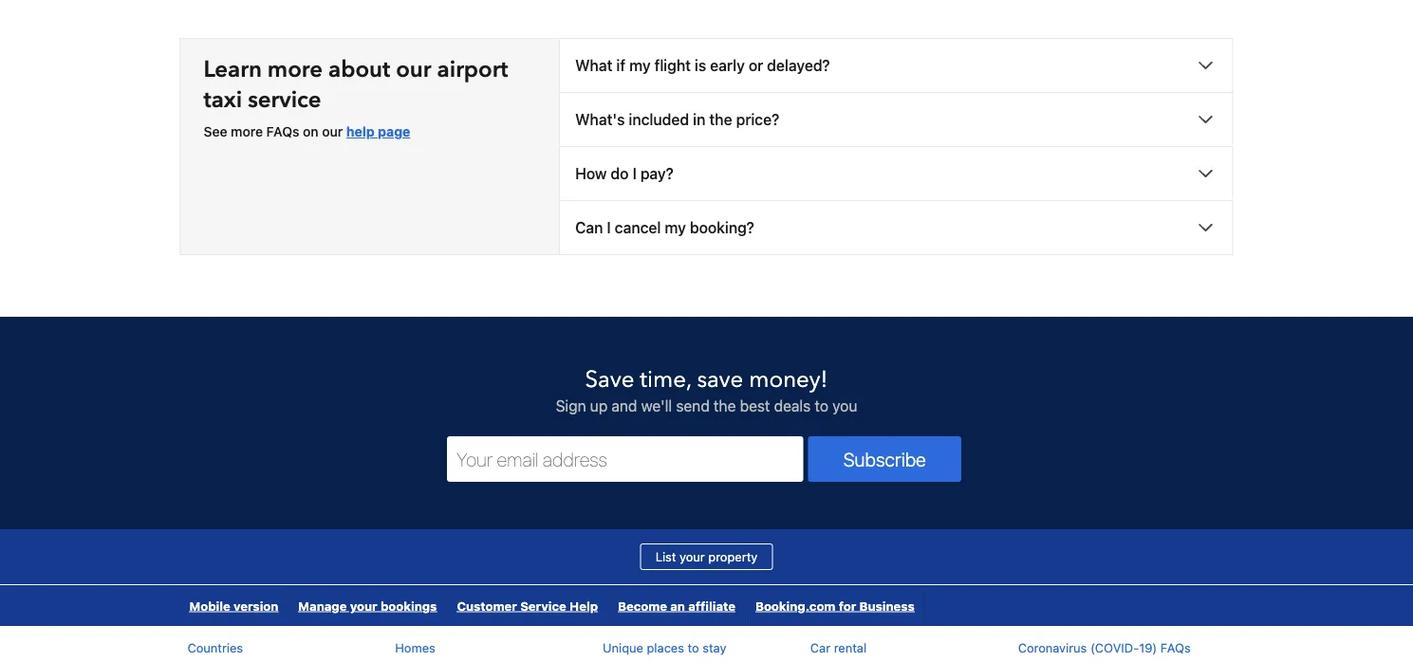 Task type: describe. For each thing, give the bounding box(es) containing it.
see
[[204, 124, 227, 140]]

if
[[616, 57, 626, 75]]

become an affiliate link
[[608, 586, 745, 627]]

faqs inside 'save time, save money!' footer
[[1161, 641, 1191, 656]]

subscribe button
[[808, 437, 961, 483]]

learn
[[204, 54, 262, 85]]

customer
[[457, 599, 517, 613]]

what if my flight is early or delayed? button
[[560, 39, 1232, 92]]

booking.com for business
[[755, 599, 915, 613]]

you
[[833, 398, 857, 416]]

car rental
[[810, 641, 867, 656]]

0 horizontal spatial our
[[322, 124, 343, 140]]

flight
[[654, 57, 691, 75]]

best
[[740, 398, 770, 416]]

delayed?
[[767, 57, 830, 75]]

service
[[520, 599, 566, 613]]

send
[[676, 398, 710, 416]]

help
[[570, 599, 598, 613]]

save time, save money! footer
[[0, 316, 1413, 662]]

booking.com for business link
[[746, 586, 924, 627]]

i inside dropdown button
[[607, 219, 611, 237]]

manage
[[298, 599, 347, 613]]

save
[[697, 364, 743, 396]]

save
[[585, 364, 634, 396]]

how do i pay?
[[575, 165, 674, 183]]

an
[[670, 599, 685, 613]]

price?
[[736, 111, 779, 129]]

what's included in the price? button
[[560, 93, 1232, 147]]

page
[[378, 124, 410, 140]]

countries link
[[187, 641, 243, 656]]

countries
[[187, 641, 243, 656]]

the inside save time, save money! sign up and we'll send the best deals to you
[[714, 398, 736, 416]]

1 vertical spatial more
[[231, 124, 263, 140]]

car
[[810, 641, 831, 656]]

booking?
[[690, 219, 754, 237]]

or
[[749, 57, 763, 75]]

airport
[[437, 54, 508, 85]]

in
[[693, 111, 706, 129]]

how
[[575, 165, 607, 183]]

to inside save time, save money! sign up and we'll send the best deals to you
[[815, 398, 829, 416]]

version
[[233, 599, 278, 613]]

sign
[[556, 398, 586, 416]]

unique
[[603, 641, 643, 656]]

mobile
[[189, 599, 230, 613]]

mobile version link
[[180, 586, 288, 627]]

mobile version
[[189, 599, 278, 613]]

help
[[346, 124, 375, 140]]

stay
[[703, 641, 726, 656]]

places
[[647, 641, 684, 656]]

list your property
[[656, 550, 758, 565]]

on
[[303, 124, 318, 140]]

cancel
[[615, 219, 661, 237]]

affiliate
[[688, 599, 736, 613]]

do
[[611, 165, 629, 183]]

about
[[328, 54, 390, 85]]

the inside dropdown button
[[709, 111, 732, 129]]

manage your bookings link
[[289, 586, 446, 627]]

can
[[575, 219, 603, 237]]

rental
[[834, 641, 867, 656]]

we'll
[[641, 398, 672, 416]]

deals
[[774, 398, 811, 416]]

and
[[612, 398, 637, 416]]

coronavirus (covid-19) faqs link
[[1018, 641, 1191, 656]]

Your email address email field
[[447, 437, 803, 483]]



Task type: vqa. For each thing, say whether or not it's contained in the screenshot.
THE DOMESTIC button
no



Task type: locate. For each thing, give the bounding box(es) containing it.
booking.com
[[755, 599, 836, 613]]

homes
[[395, 641, 435, 656]]

the right in
[[709, 111, 732, 129]]

i right "can"
[[607, 219, 611, 237]]

1 horizontal spatial my
[[665, 219, 686, 237]]

bookings
[[381, 599, 437, 613]]

0 horizontal spatial i
[[607, 219, 611, 237]]

navigation
[[180, 586, 925, 627]]

business
[[859, 599, 915, 613]]

i inside dropdown button
[[633, 165, 637, 183]]

coronavirus
[[1018, 641, 1087, 656]]

list your property link
[[640, 544, 773, 571]]

can i cancel my booking?
[[575, 219, 754, 237]]

our right about
[[396, 54, 431, 85]]

save time, save money! sign up and we'll send the best deals to you
[[556, 364, 857, 416]]

0 vertical spatial our
[[396, 54, 431, 85]]

0 horizontal spatial your
[[350, 599, 377, 613]]

can i cancel my booking? button
[[560, 202, 1232, 255]]

1 vertical spatial your
[[350, 599, 377, 613]]

faqs
[[266, 124, 299, 140], [1161, 641, 1191, 656]]

0 vertical spatial faqs
[[266, 124, 299, 140]]

money!
[[749, 364, 828, 396]]

my right cancel on the left top
[[665, 219, 686, 237]]

more right the learn in the top left of the page
[[268, 54, 323, 85]]

1 horizontal spatial your
[[680, 550, 705, 565]]

0 vertical spatial more
[[268, 54, 323, 85]]

to left you
[[815, 398, 829, 416]]

what if my flight is early or delayed?
[[575, 57, 830, 75]]

our
[[396, 54, 431, 85], [322, 124, 343, 140]]

manage your bookings
[[298, 599, 437, 613]]

the down save
[[714, 398, 736, 416]]

list
[[656, 550, 676, 565]]

your for list
[[680, 550, 705, 565]]

your inside manage your bookings link
[[350, 599, 377, 613]]

0 vertical spatial my
[[629, 57, 651, 75]]

0 vertical spatial the
[[709, 111, 732, 129]]

property
[[708, 550, 758, 565]]

navigation containing mobile version
[[180, 586, 925, 627]]

to
[[815, 398, 829, 416], [688, 641, 699, 656]]

what
[[575, 57, 613, 75]]

help page link
[[346, 124, 410, 140]]

what's
[[575, 111, 625, 129]]

your for manage
[[350, 599, 377, 613]]

unique places to stay
[[603, 641, 726, 656]]

1 vertical spatial the
[[714, 398, 736, 416]]

car rental link
[[810, 641, 867, 656]]

1 vertical spatial i
[[607, 219, 611, 237]]

subscribe
[[843, 448, 926, 471]]

customer service help
[[457, 599, 598, 613]]

my right if
[[629, 57, 651, 75]]

faqs left on
[[266, 124, 299, 140]]

faqs right "19)"
[[1161, 641, 1191, 656]]

(covid-
[[1090, 641, 1139, 656]]

early
[[710, 57, 745, 75]]

1 vertical spatial to
[[688, 641, 699, 656]]

1 horizontal spatial i
[[633, 165, 637, 183]]

faqs inside learn more about our airport taxi service see more faqs on our help page
[[266, 124, 299, 140]]

become an affiliate
[[618, 599, 736, 613]]

0 vertical spatial i
[[633, 165, 637, 183]]

the
[[709, 111, 732, 129], [714, 398, 736, 416]]

our right on
[[322, 124, 343, 140]]

service
[[248, 84, 321, 116]]

i
[[633, 165, 637, 183], [607, 219, 611, 237]]

your right the manage
[[350, 599, 377, 613]]

your right list
[[680, 550, 705, 565]]

0 vertical spatial your
[[680, 550, 705, 565]]

0 horizontal spatial faqs
[[266, 124, 299, 140]]

i right do on the left top
[[633, 165, 637, 183]]

unique places to stay link
[[603, 641, 726, 656]]

more right see
[[231, 124, 263, 140]]

more
[[268, 54, 323, 85], [231, 124, 263, 140]]

1 vertical spatial my
[[665, 219, 686, 237]]

navigation inside 'save time, save money!' footer
[[180, 586, 925, 627]]

taxi
[[204, 84, 242, 116]]

1 horizontal spatial faqs
[[1161, 641, 1191, 656]]

0 vertical spatial to
[[815, 398, 829, 416]]

up
[[590, 398, 608, 416]]

included
[[629, 111, 689, 129]]

to left the stay
[[688, 641, 699, 656]]

become
[[618, 599, 667, 613]]

1 vertical spatial faqs
[[1161, 641, 1191, 656]]

is
[[695, 57, 706, 75]]

1 horizontal spatial our
[[396, 54, 431, 85]]

coronavirus (covid-19) faqs
[[1018, 641, 1191, 656]]

pay?
[[640, 165, 674, 183]]

homes link
[[395, 641, 435, 656]]

0 horizontal spatial more
[[231, 124, 263, 140]]

your inside list your property link
[[680, 550, 705, 565]]

your
[[680, 550, 705, 565], [350, 599, 377, 613]]

0 horizontal spatial my
[[629, 57, 651, 75]]

what's included in the price?
[[575, 111, 779, 129]]

1 horizontal spatial to
[[815, 398, 829, 416]]

for
[[839, 599, 856, 613]]

customer service help link
[[447, 586, 607, 627]]

19)
[[1139, 641, 1157, 656]]

1 vertical spatial our
[[322, 124, 343, 140]]

0 horizontal spatial to
[[688, 641, 699, 656]]

1 horizontal spatial more
[[268, 54, 323, 85]]

time,
[[640, 364, 691, 396]]

my
[[629, 57, 651, 75], [665, 219, 686, 237]]

learn more about our airport taxi service see more faqs on our help page
[[204, 54, 508, 140]]

how do i pay? button
[[560, 147, 1232, 201]]



